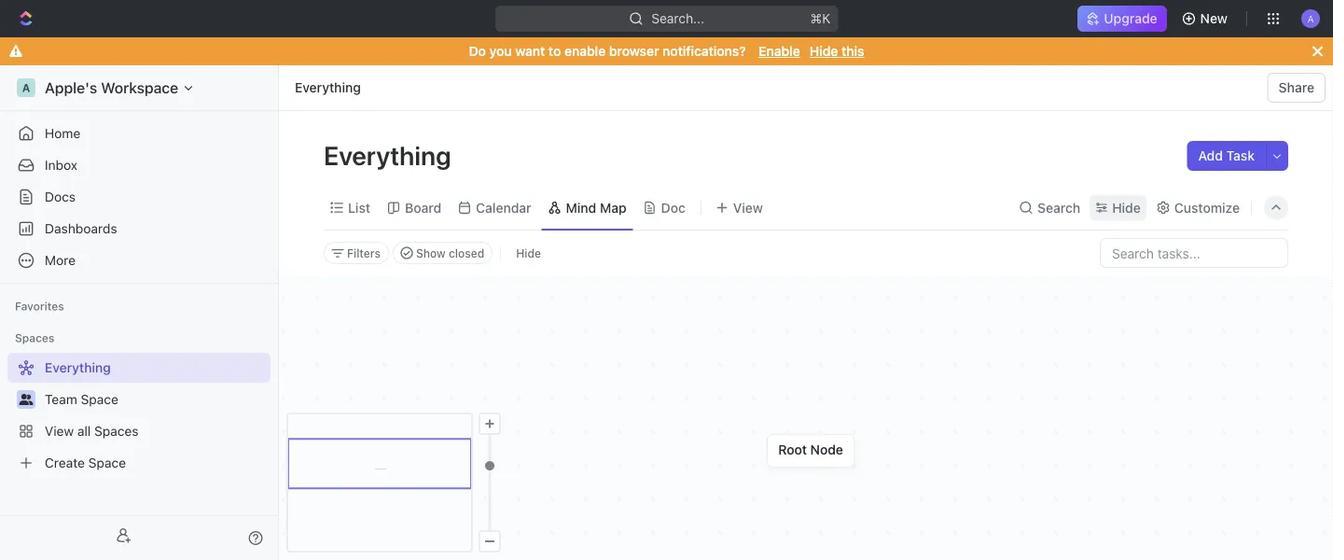 Task type: locate. For each thing, give the bounding box(es) containing it.
want
[[515, 43, 545, 59]]

0 vertical spatial everything link
[[290, 77, 366, 99]]

team space
[[45, 392, 118, 407]]

enable
[[759, 43, 801, 59]]

share
[[1279, 80, 1315, 95]]

add task button
[[1188, 141, 1267, 171]]

2 vertical spatial everything
[[45, 360, 111, 375]]

a inside navigation
[[22, 81, 30, 94]]

view right doc at top
[[733, 200, 763, 215]]

filters button
[[324, 242, 389, 264]]

closed
[[449, 246, 485, 259]]

2 horizontal spatial hide
[[1113, 200, 1141, 215]]

notifications?
[[663, 43, 746, 59]]

hide button
[[509, 242, 549, 264]]

hide right search
[[1113, 200, 1141, 215]]

space for team space
[[81, 392, 118, 407]]

1 vertical spatial a
[[22, 81, 30, 94]]

Search tasks... text field
[[1101, 239, 1288, 267]]

0 horizontal spatial view
[[45, 423, 74, 439]]

filters
[[347, 246, 381, 259]]

tree
[[7, 353, 271, 478]]

space
[[81, 392, 118, 407], [88, 455, 126, 470]]

upgrade link
[[1078, 6, 1167, 32]]

workspace
[[101, 79, 178, 97]]

board
[[405, 200, 442, 215]]

new
[[1201, 11, 1228, 26]]

everything link
[[290, 77, 366, 99], [7, 353, 267, 383]]

show
[[416, 246, 446, 259]]

a up share
[[1308, 13, 1315, 24]]

apple's workspace, , element
[[17, 78, 35, 97]]

inbox
[[45, 157, 78, 173]]

0 vertical spatial hide
[[810, 43, 839, 59]]

space down "view all spaces"
[[88, 455, 126, 470]]

0 vertical spatial everything
[[295, 80, 361, 95]]

everything
[[295, 80, 361, 95], [324, 140, 457, 170], [45, 360, 111, 375]]

view all spaces link
[[7, 416, 267, 446]]

upgrade
[[1105, 11, 1158, 26]]

None range field
[[479, 435, 501, 530]]

spaces
[[15, 331, 54, 344], [94, 423, 139, 439]]

hide down calendar
[[516, 246, 541, 259]]

a
[[1308, 13, 1315, 24], [22, 81, 30, 94]]

view button
[[709, 195, 770, 221]]

1 vertical spatial everything link
[[7, 353, 267, 383]]

spaces down favorites button on the bottom left
[[15, 331, 54, 344]]

home
[[45, 126, 80, 141]]

0 vertical spatial spaces
[[15, 331, 54, 344]]

0 vertical spatial view
[[733, 200, 763, 215]]

space inside team space link
[[81, 392, 118, 407]]

hide
[[810, 43, 839, 59], [1113, 200, 1141, 215], [516, 246, 541, 259]]

1 horizontal spatial a
[[1308, 13, 1315, 24]]

user group image
[[19, 394, 33, 405]]

a inside "dropdown button"
[[1308, 13, 1315, 24]]

hide left this
[[810, 43, 839, 59]]

tree containing everything
[[7, 353, 271, 478]]

more button
[[7, 245, 271, 275]]

0 horizontal spatial spaces
[[15, 331, 54, 344]]

hide inside hide dropdown button
[[1113, 200, 1141, 215]]

space up "view all spaces"
[[81, 392, 118, 407]]

1 vertical spatial space
[[88, 455, 126, 470]]

view button
[[709, 186, 770, 230]]

view inside sidebar navigation
[[45, 423, 74, 439]]

board link
[[401, 195, 442, 221]]

0 vertical spatial space
[[81, 392, 118, 407]]

spaces right all
[[94, 423, 139, 439]]

calendar link
[[472, 195, 532, 221]]

create
[[45, 455, 85, 470]]

0 horizontal spatial hide
[[516, 246, 541, 259]]

do
[[469, 43, 486, 59]]

⌘k
[[811, 11, 831, 26]]

1 vertical spatial hide
[[1113, 200, 1141, 215]]

0 horizontal spatial a
[[22, 81, 30, 94]]

create space link
[[7, 448, 267, 478]]

create space
[[45, 455, 126, 470]]

0 vertical spatial a
[[1308, 13, 1315, 24]]

search button
[[1014, 195, 1087, 221]]

doc
[[661, 200, 686, 215]]

to
[[549, 43, 561, 59]]

1 vertical spatial view
[[45, 423, 74, 439]]

view
[[733, 200, 763, 215], [45, 423, 74, 439]]

view inside button
[[733, 200, 763, 215]]

a left apple's
[[22, 81, 30, 94]]

tree inside sidebar navigation
[[7, 353, 271, 478]]

mind
[[566, 200, 597, 215]]

search
[[1038, 200, 1081, 215]]

1 horizontal spatial view
[[733, 200, 763, 215]]

favorites
[[15, 300, 64, 313]]

map
[[600, 200, 627, 215]]

view for view all spaces
[[45, 423, 74, 439]]

view left all
[[45, 423, 74, 439]]

0 horizontal spatial everything link
[[7, 353, 267, 383]]

space inside create space link
[[88, 455, 126, 470]]

list
[[348, 200, 371, 215]]

view for view
[[733, 200, 763, 215]]

1 vertical spatial spaces
[[94, 423, 139, 439]]

doc link
[[658, 195, 686, 221]]

share button
[[1268, 73, 1326, 103]]

2 vertical spatial hide
[[516, 246, 541, 259]]



Task type: vqa. For each thing, say whether or not it's contained in the screenshot.
'option group'
no



Task type: describe. For each thing, give the bounding box(es) containing it.
everything inside sidebar navigation
[[45, 360, 111, 375]]

add
[[1199, 148, 1224, 163]]

apple's workspace
[[45, 79, 178, 97]]

new button
[[1175, 4, 1240, 34]]

1 horizontal spatial everything link
[[290, 77, 366, 99]]

view all spaces
[[45, 423, 139, 439]]

calendar
[[476, 200, 532, 215]]

mind map link
[[563, 195, 627, 221]]

you
[[490, 43, 512, 59]]

1 horizontal spatial hide
[[810, 43, 839, 59]]

dashboards link
[[7, 214, 271, 244]]

customize button
[[1151, 195, 1246, 221]]

mind map
[[566, 200, 627, 215]]

hide button
[[1090, 195, 1147, 221]]

browser
[[609, 43, 659, 59]]

more
[[45, 252, 76, 268]]

sidebar navigation
[[0, 65, 283, 560]]

list link
[[344, 195, 371, 221]]

add task
[[1199, 148, 1255, 163]]

show closed button
[[393, 242, 493, 264]]

space for create space
[[88, 455, 126, 470]]

team
[[45, 392, 77, 407]]

do you want to enable browser notifications? enable hide this
[[469, 43, 865, 59]]

task
[[1227, 148, 1255, 163]]

1 vertical spatial everything
[[324, 140, 457, 170]]

a button
[[1296, 4, 1326, 34]]

all
[[77, 423, 91, 439]]

this
[[842, 43, 865, 59]]

docs
[[45, 189, 76, 204]]

enable
[[565, 43, 606, 59]]

show closed
[[416, 246, 485, 259]]

dashboards
[[45, 221, 117, 236]]

apple's
[[45, 79, 97, 97]]

favorites button
[[7, 295, 72, 317]]

1 horizontal spatial spaces
[[94, 423, 139, 439]]

hide inside hide button
[[516, 246, 541, 259]]

search...
[[652, 11, 705, 26]]

team space link
[[45, 385, 267, 414]]

customize
[[1175, 200, 1240, 215]]

home link
[[7, 119, 271, 148]]

docs link
[[7, 182, 271, 212]]

inbox link
[[7, 150, 271, 180]]



